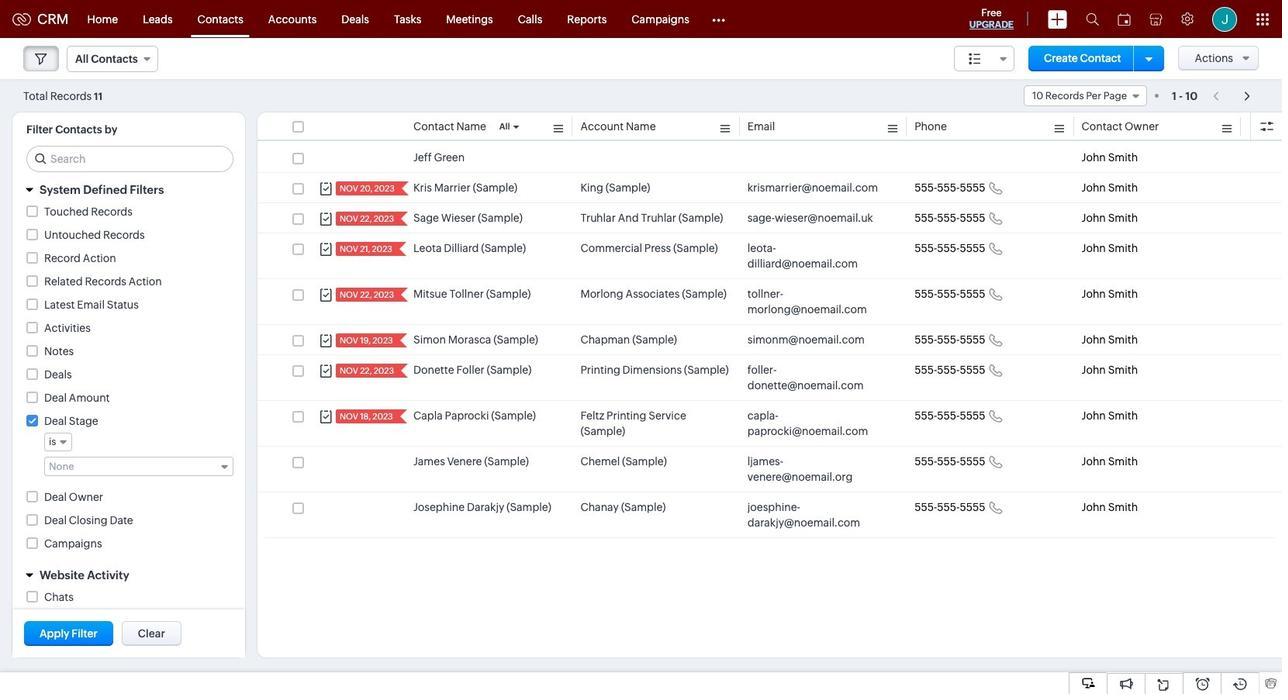 Task type: locate. For each thing, give the bounding box(es) containing it.
create menu element
[[1039, 0, 1077, 38]]

None field
[[67, 46, 158, 72], [955, 46, 1015, 71], [1024, 85, 1148, 106], [44, 433, 73, 452], [44, 457, 234, 477], [67, 46, 158, 72], [1024, 85, 1148, 106], [44, 433, 73, 452]]

none field size
[[955, 46, 1015, 71]]

search image
[[1087, 12, 1100, 26]]

logo image
[[12, 13, 31, 25]]

row group
[[258, 143, 1283, 539]]

none field "none"
[[44, 457, 234, 477]]



Task type: vqa. For each thing, say whether or not it's contained in the screenshot.
the Associates related to Morlong Associates Link
no



Task type: describe. For each thing, give the bounding box(es) containing it.
Search text field
[[27, 147, 233, 172]]

profile image
[[1213, 7, 1238, 31]]

search element
[[1077, 0, 1109, 38]]

calendar image
[[1118, 13, 1132, 25]]

None text field
[[49, 461, 214, 473]]

create menu image
[[1049, 10, 1068, 28]]

profile element
[[1204, 0, 1247, 38]]

Other Modules field
[[702, 7, 736, 31]]

size image
[[970, 52, 982, 66]]



